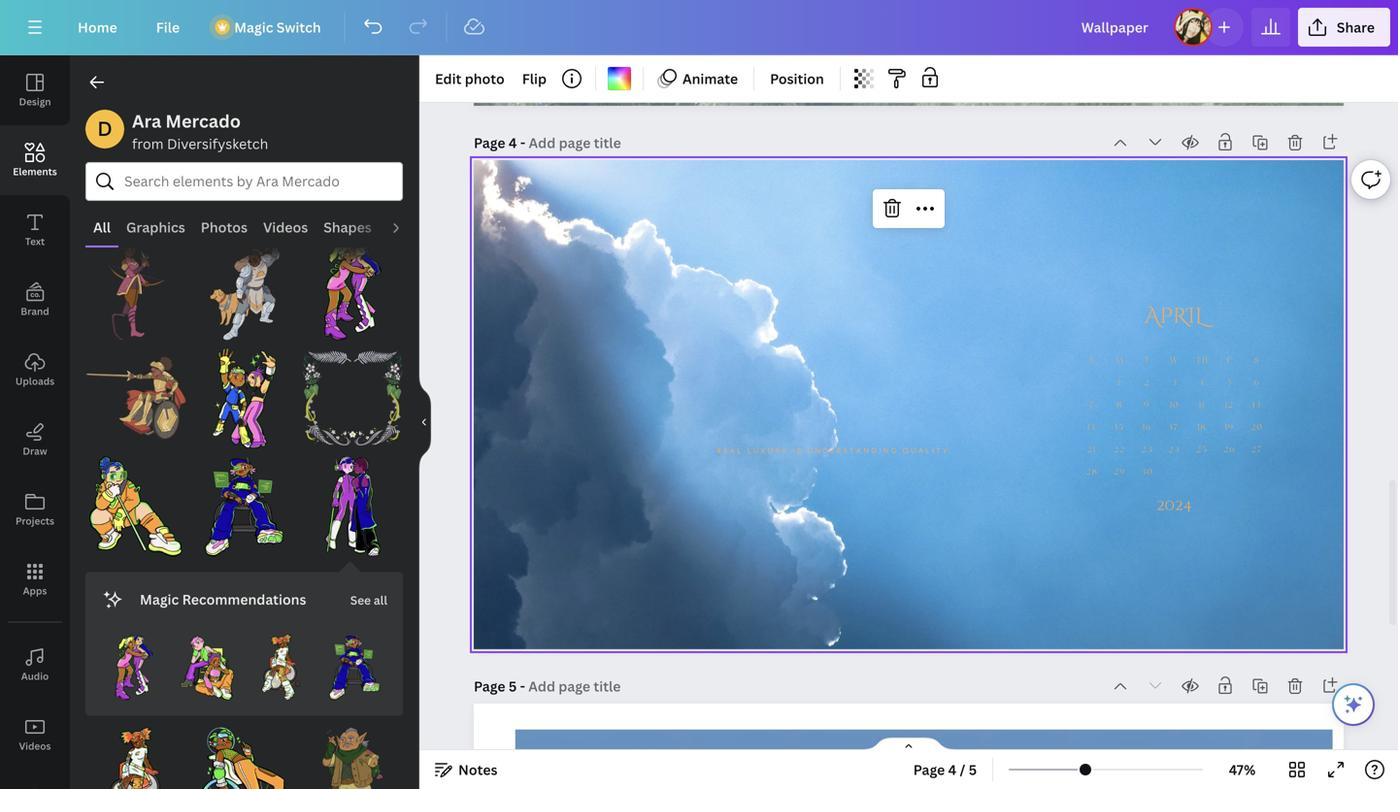 Task type: describe. For each thing, give the bounding box(es) containing it.
14
[[1088, 424, 1097, 432]]

real
[[717, 446, 743, 457]]

27 26 25 24 23 22 21
[[1088, 446, 1263, 455]]

page for page 5
[[474, 677, 505, 696]]

4 for page 4 -
[[509, 134, 517, 152]]

no color image
[[608, 67, 631, 90]]

magic switch
[[234, 18, 321, 36]]

Page title text field
[[529, 677, 623, 696]]

21
[[1088, 446, 1097, 455]]

recommendations
[[182, 591, 306, 609]]

notes
[[458, 761, 498, 779]]

mercado
[[165, 109, 241, 133]]

6 13
[[1253, 379, 1262, 410]]

elements
[[13, 165, 57, 178]]

1
[[1119, 379, 1122, 388]]

graphics button
[[119, 209, 193, 246]]

5 for 12 5 19
[[1227, 379, 1233, 388]]

4 for page 4 / 5
[[948, 761, 957, 779]]

- for page 5 -
[[520, 677, 525, 696]]

text button
[[0, 195, 70, 265]]

design
[[19, 95, 51, 108]]

17
[[1171, 424, 1179, 432]]

25
[[1197, 446, 1208, 455]]

2 s from the left
[[1255, 357, 1260, 365]]

page 4 / 5
[[914, 761, 977, 779]]

magic recommendations
[[140, 591, 306, 609]]

see all button
[[348, 580, 389, 619]]

hide image
[[419, 376, 431, 469]]

share
[[1337, 18, 1375, 36]]

projects button
[[0, 475, 70, 545]]

9 2 16
[[1143, 379, 1152, 432]]

april
[[1145, 302, 1204, 331]]

brand
[[21, 305, 49, 318]]

luxury
[[747, 446, 789, 457]]

1 s from the left
[[1089, 357, 1095, 365]]

/
[[960, 761, 966, 779]]

13
[[1253, 402, 1262, 410]]

photos
[[201, 218, 248, 236]]

photo
[[465, 69, 505, 88]]

- for page 4 -
[[520, 134, 526, 152]]

apps button
[[0, 545, 70, 615]]

position button
[[762, 63, 832, 94]]

Page title text field
[[529, 133, 623, 152]]

edit
[[435, 69, 462, 88]]

10 3 17
[[1170, 379, 1180, 432]]

videos inside the side panel tab list
[[19, 740, 51, 753]]

magic for magic switch
[[234, 18, 273, 36]]

8 1 15
[[1116, 379, 1125, 432]]

design button
[[0, 55, 70, 125]]

diversifysketch image
[[85, 110, 124, 149]]

0 horizontal spatial audio button
[[0, 630, 70, 700]]

page inside 'button'
[[914, 761, 945, 779]]

6
[[1255, 379, 1260, 388]]

all button
[[85, 209, 119, 246]]

magic for magic recommendations
[[140, 591, 179, 609]]

graphics
[[126, 218, 185, 236]]

1 horizontal spatial videos
[[263, 218, 308, 236]]

file button
[[141, 8, 195, 47]]

diversifysketch element
[[85, 110, 124, 149]]

main menu bar
[[0, 0, 1398, 55]]

diversifysketch
[[167, 135, 268, 153]]

4 for 11 4 18
[[1199, 379, 1206, 388]]

share button
[[1298, 8, 1391, 47]]

8
[[1117, 402, 1123, 410]]

18
[[1198, 424, 1207, 432]]

page 4 / 5 button
[[906, 755, 985, 786]]

draw button
[[0, 405, 70, 475]]

side panel tab list
[[0, 55, 70, 790]]

24
[[1169, 446, 1181, 455]]

m
[[1116, 357, 1124, 365]]

all
[[374, 593, 387, 609]]

page 4 -
[[474, 134, 529, 152]]

16
[[1143, 424, 1152, 432]]

flip
[[522, 69, 547, 88]]

2
[[1145, 379, 1150, 388]]

is
[[793, 446, 804, 457]]

magic switch button
[[203, 8, 337, 47]]

Design title text field
[[1066, 8, 1166, 47]]

20
[[1251, 424, 1263, 432]]

text
[[25, 235, 45, 248]]

loose cartoon fantasy roleplaying blind woman image
[[194, 240, 295, 340]]

apps
[[23, 585, 47, 598]]

Search elements by Ara Mercado search field
[[124, 163, 364, 200]]

0 horizontal spatial y2k futurism cyber girl with wheelchair image
[[85, 728, 186, 790]]



Task type: vqa. For each thing, say whether or not it's contained in the screenshot.
M
yes



Task type: locate. For each thing, give the bounding box(es) containing it.
0 vertical spatial magic
[[234, 18, 273, 36]]

edit photo
[[435, 69, 505, 88]]

f
[[1227, 357, 1233, 365]]

2 vertical spatial 5
[[969, 761, 977, 779]]

0 horizontal spatial videos
[[19, 740, 51, 753]]

1 horizontal spatial y2k futurism cyber girl in wheelchair image
[[322, 635, 387, 701]]

0 vertical spatial y2k futurism cyber girl in wheelchair image
[[194, 456, 295, 557]]

ara mercado from diversifysketch
[[132, 109, 268, 153]]

see all
[[350, 593, 387, 609]]

15
[[1116, 424, 1125, 432]]

animate button
[[652, 63, 746, 94]]

switch
[[277, 18, 321, 36]]

s f th w t m s
[[1089, 357, 1260, 365]]

magic left recommendations
[[140, 591, 179, 609]]

y2k futurism cyber girl with wheelchair image
[[248, 635, 314, 701], [85, 728, 186, 790]]

home link
[[62, 8, 133, 47]]

5 left page title text field
[[509, 677, 517, 696]]

1 vertical spatial page
[[474, 677, 505, 696]]

animate
[[683, 69, 738, 88]]

1 horizontal spatial audio
[[387, 218, 426, 236]]

1 vertical spatial audio
[[21, 670, 49, 683]]

- left page title text field
[[520, 677, 525, 696]]

23
[[1142, 446, 1153, 455]]

all
[[93, 218, 111, 236]]

4 left /
[[948, 761, 957, 779]]

10
[[1170, 402, 1180, 410]]

5 up 12
[[1227, 379, 1233, 388]]

see
[[350, 593, 371, 609]]

0 vertical spatial page
[[474, 134, 505, 152]]

y2k futurism cyber girl in wheelchair image up recommendations
[[194, 456, 295, 557]]

0 vertical spatial -
[[520, 134, 526, 152]]

0 vertical spatial audio button
[[379, 209, 434, 246]]

12
[[1226, 402, 1234, 410]]

0 vertical spatial videos button
[[255, 209, 316, 246]]

2 vertical spatial 4
[[948, 761, 957, 779]]

2 horizontal spatial 4
[[1199, 379, 1206, 388]]

audio button
[[379, 209, 434, 246], [0, 630, 70, 700]]

47%
[[1229, 761, 1256, 779]]

5 for page 5 -
[[509, 677, 517, 696]]

magic
[[234, 18, 273, 36], [140, 591, 179, 609]]

26
[[1224, 446, 1236, 455]]

0 vertical spatial audio
[[387, 218, 426, 236]]

group
[[85, 228, 186, 340], [194, 228, 295, 340], [302, 228, 403, 340], [85, 336, 186, 449], [194, 336, 295, 449], [302, 336, 403, 449], [194, 445, 295, 557], [302, 445, 403, 557], [85, 456, 186, 557], [101, 623, 167, 701], [175, 623, 240, 701], [248, 623, 314, 701], [322, 623, 387, 701], [85, 728, 186, 790], [194, 728, 295, 790], [302, 728, 403, 790]]

5 inside 12 5 19
[[1227, 379, 1233, 388]]

4 up 11
[[1199, 379, 1206, 388]]

1 vertical spatial videos button
[[0, 700, 70, 770]]

1 horizontal spatial magic
[[234, 18, 273, 36]]

shapes
[[324, 218, 372, 236]]

1 vertical spatial y2k futurism cyber girl in wheelchair image
[[322, 635, 387, 701]]

y2k futurism cyber boy and girl image
[[194, 348, 295, 449]]

1 vertical spatial videos
[[19, 740, 51, 753]]

0 horizontal spatial 4
[[509, 134, 517, 152]]

0 horizontal spatial audio
[[21, 670, 49, 683]]

1 horizontal spatial 5
[[969, 761, 977, 779]]

0 horizontal spatial videos button
[[0, 700, 70, 770]]

quality
[[903, 446, 950, 457]]

1 vertical spatial 4
[[1199, 379, 1206, 388]]

audio right shapes on the top left
[[387, 218, 426, 236]]

y2k futurism cyber girl with cane image
[[85, 456, 186, 557]]

s up 6
[[1255, 357, 1260, 365]]

canva assistant image
[[1342, 693, 1365, 717]]

page for page 4
[[474, 134, 505, 152]]

2 vertical spatial page
[[914, 761, 945, 779]]

y2k futurism cyber friends image
[[302, 240, 403, 340], [302, 456, 403, 557], [101, 635, 167, 701], [175, 635, 240, 701]]

loose cartoon fantasy roleplaying elderly man image
[[302, 728, 403, 790]]

th
[[1196, 357, 1209, 365]]

28
[[1087, 469, 1098, 477]]

1 vertical spatial audio button
[[0, 630, 70, 700]]

elements button
[[0, 125, 70, 195]]

videos button
[[255, 209, 316, 246], [0, 700, 70, 770]]

magic left 'switch'
[[234, 18, 273, 36]]

5 inside 'button'
[[969, 761, 977, 779]]

30
[[1141, 469, 1154, 477]]

7
[[1090, 402, 1095, 410]]

47% button
[[1211, 755, 1274, 786]]

y2k futurism cyber girl in wheelchair image down "see"
[[322, 635, 387, 701]]

edit photo button
[[427, 63, 512, 94]]

draw
[[23, 445, 47, 458]]

t
[[1144, 357, 1151, 365]]

27
[[1252, 446, 1263, 455]]

4 inside 'button'
[[948, 761, 957, 779]]

4 left page title text box
[[509, 134, 517, 152]]

-
[[520, 134, 526, 152], [520, 677, 525, 696]]

2 horizontal spatial 5
[[1227, 379, 1233, 388]]

shapes button
[[316, 209, 379, 246]]

2024
[[1157, 496, 1192, 516]]

11 4 18
[[1198, 379, 1207, 432]]

1 horizontal spatial s
[[1255, 357, 1260, 365]]

projects
[[16, 515, 54, 528]]

brand button
[[0, 265, 70, 335]]

loose cartoon fantasy roleplaying female archer image
[[85, 240, 186, 340]]

1 vertical spatial -
[[520, 677, 525, 696]]

audio button down apps
[[0, 630, 70, 700]]

position
[[770, 69, 824, 88]]

magic inside 'button'
[[234, 18, 273, 36]]

3
[[1172, 379, 1178, 388]]

file
[[156, 18, 180, 36]]

y2k futurism cyber girl in wheelchair image
[[194, 456, 295, 557], [322, 635, 387, 701]]

0 horizontal spatial s
[[1089, 357, 1095, 365]]

0 vertical spatial y2k futurism cyber girl with wheelchair image
[[248, 635, 314, 701]]

y2k futurism cybergoth with wheelchair image
[[194, 728, 295, 790]]

0 vertical spatial 4
[[509, 134, 517, 152]]

page down photo
[[474, 134, 505, 152]]

w
[[1170, 357, 1180, 365]]

1 vertical spatial magic
[[140, 591, 179, 609]]

uploads
[[15, 375, 55, 388]]

4 inside the "11 4 18"
[[1199, 379, 1206, 388]]

uploads button
[[0, 335, 70, 405]]

0 horizontal spatial y2k futurism cyber girl in wheelchair image
[[194, 456, 295, 557]]

- left page title text box
[[520, 134, 526, 152]]

1 - from the top
[[520, 134, 526, 152]]

audio inside the side panel tab list
[[21, 670, 49, 683]]

9
[[1145, 402, 1151, 410]]

22
[[1114, 446, 1126, 455]]

s left m on the top right of the page
[[1089, 357, 1095, 365]]

0 vertical spatial videos
[[263, 218, 308, 236]]

0 horizontal spatial magic
[[140, 591, 179, 609]]

29
[[1114, 469, 1126, 477]]

flip button
[[514, 63, 555, 94]]

1 vertical spatial 5
[[509, 677, 517, 696]]

audio down apps
[[21, 670, 49, 683]]

home
[[78, 18, 117, 36]]

photos button
[[193, 209, 255, 246]]

5
[[1227, 379, 1233, 388], [509, 677, 517, 696], [969, 761, 977, 779]]

page up 'notes'
[[474, 677, 505, 696]]

0 vertical spatial 5
[[1227, 379, 1233, 388]]

12 5 19
[[1226, 379, 1234, 432]]

s
[[1089, 357, 1095, 365], [1255, 357, 1260, 365]]

11
[[1200, 402, 1206, 410]]

0 horizontal spatial 5
[[509, 677, 517, 696]]

loose cartoon fantasy roleplaying woman image
[[85, 348, 186, 449]]

page
[[474, 134, 505, 152], [474, 677, 505, 696], [914, 761, 945, 779]]

1 vertical spatial y2k futurism cyber girl with wheelchair image
[[85, 728, 186, 790]]

2 - from the top
[[520, 677, 525, 696]]

silver fern, manuka, mount cook buttercup image
[[302, 348, 403, 449]]

19
[[1226, 424, 1234, 432]]

7 14
[[1088, 402, 1097, 432]]

understanding
[[807, 446, 899, 457]]

1 horizontal spatial videos button
[[255, 209, 316, 246]]

from
[[132, 135, 164, 153]]

1 horizontal spatial 4
[[948, 761, 957, 779]]

notes button
[[427, 755, 505, 786]]

show pages image
[[862, 737, 956, 753]]

audio button right shapes on the top left
[[379, 209, 434, 246]]

page down show pages image
[[914, 761, 945, 779]]

1 horizontal spatial y2k futurism cyber girl with wheelchair image
[[248, 635, 314, 701]]

5 right /
[[969, 761, 977, 779]]

diversifysketch link
[[167, 135, 268, 153]]

1 horizontal spatial audio button
[[379, 209, 434, 246]]



